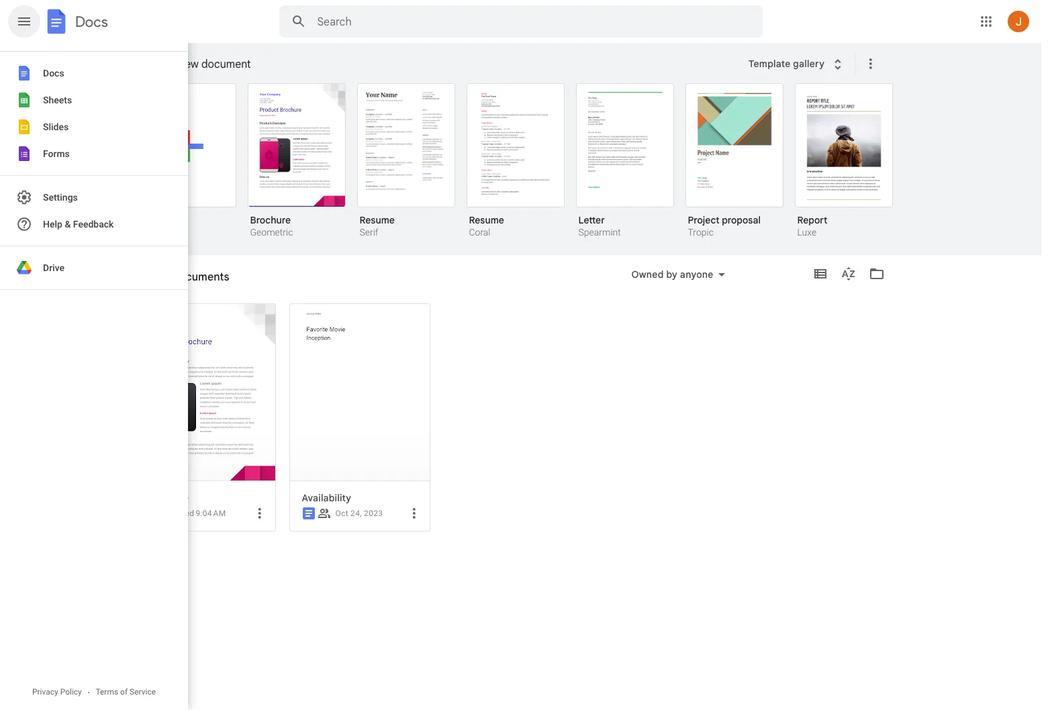Task type: locate. For each thing, give the bounding box(es) containing it.
0 horizontal spatial resume
[[360, 214, 395, 226]]

availability option
[[286, 304, 430, 711]]

brochure option
[[248, 83, 346, 240], [131, 304, 276, 711]]

anyone
[[681, 269, 714, 281]]

serif
[[360, 227, 379, 238]]

brochure up geometric
[[250, 214, 291, 226]]

0 horizontal spatial brochure
[[147, 493, 189, 505]]

project proposal option
[[686, 83, 784, 240]]

resume up serif
[[360, 214, 395, 226]]

list box
[[138, 81, 911, 256]]

1 recent documents from the top
[[135, 271, 230, 284]]

template gallery button
[[740, 52, 856, 76]]

oct
[[336, 509, 349, 519]]

None search field
[[279, 5, 763, 38]]

1 horizontal spatial brochure
[[250, 214, 291, 226]]

last opened by me oct 24, 2023 element
[[336, 509, 383, 519]]

start a new document heading
[[143, 43, 740, 86]]

more actions. image
[[861, 56, 880, 72]]

brochure for brochure
[[147, 493, 189, 505]]

resume
[[360, 214, 395, 226], [469, 214, 504, 226]]

owned by anyone button
[[623, 267, 734, 283]]

0 horizontal spatial resume option
[[357, 83, 455, 240]]

1 vertical spatial brochure option
[[131, 304, 276, 711]]

1 horizontal spatial resume
[[469, 214, 504, 226]]

documents
[[173, 271, 230, 284], [168, 276, 218, 288]]

template
[[749, 58, 791, 70]]

gallery
[[794, 58, 825, 70]]

resume for resume coral
[[469, 214, 504, 226]]

brochure geometric
[[250, 214, 293, 238]]

service
[[130, 688, 156, 697]]

recent
[[135, 271, 170, 284], [135, 276, 166, 288]]

project
[[688, 214, 720, 226]]

2 resume option from the left
[[467, 83, 565, 240]]

tropic
[[688, 227, 714, 238]]

option
[[138, 83, 236, 236]]

template gallery
[[749, 58, 825, 70]]

1 recent from the top
[[135, 271, 170, 284]]

owned
[[632, 269, 664, 281]]

recent inside recent documents heading
[[135, 271, 170, 284]]

of
[[120, 688, 128, 697]]

docs link
[[16, 0, 104, 165], [43, 8, 108, 38]]

drive
[[43, 263, 65, 273]]

feedback
[[73, 219, 114, 230]]

1 horizontal spatial resume option
[[467, 83, 565, 240]]

owned by anyone
[[632, 269, 714, 281]]

2 resume from the left
[[469, 214, 504, 226]]

docs
[[71, 12, 104, 31], [75, 12, 108, 31], [43, 68, 64, 79]]

resume option
[[357, 83, 455, 240], [467, 83, 565, 240]]

0 vertical spatial brochure
[[250, 214, 291, 226]]

Search bar text field
[[317, 15, 729, 29]]

resume up 'coral'
[[469, 214, 504, 226]]

brochure
[[250, 214, 291, 226], [147, 493, 189, 505]]

2 recent from the top
[[135, 276, 166, 288]]

brochure inside 'brochure geometric'
[[250, 214, 291, 226]]

brochure inside the recent documents list box
[[147, 493, 189, 505]]

1 resume from the left
[[360, 214, 395, 226]]

9:04 am
[[196, 509, 226, 519]]

help
[[43, 219, 62, 230]]

brochure up "opened"
[[147, 493, 189, 505]]

report option
[[795, 83, 893, 240]]

recent documents
[[135, 271, 230, 284], [135, 276, 218, 288]]

docs menu
[[0, 0, 188, 711]]

availability google docs element
[[302, 493, 424, 505]]

1 vertical spatial brochure
[[147, 493, 189, 505]]



Task type: vqa. For each thing, say whether or not it's contained in the screenshot.
right Resume
yes



Task type: describe. For each thing, give the bounding box(es) containing it.
privacy policy · terms of service
[[32, 688, 156, 699]]

privacy
[[32, 688, 58, 697]]

2023
[[364, 509, 383, 519]]

geometric
[[250, 227, 293, 238]]

start a new document
[[143, 58, 251, 71]]

letter option
[[576, 83, 674, 240]]

search image
[[285, 8, 312, 35]]

new
[[179, 58, 199, 71]]

terms of service link
[[92, 688, 159, 699]]

spearmint
[[579, 227, 621, 238]]

last opened by me 9:04 am element
[[196, 509, 226, 519]]

brochure google docs element
[[147, 493, 270, 505]]

policy
[[60, 688, 82, 697]]

terms
[[96, 688, 118, 697]]

brochure for brochure geometric
[[250, 214, 291, 226]]

24,
[[351, 509, 362, 519]]

oct 24, 2023
[[336, 509, 383, 519]]

proposal
[[722, 214, 761, 226]]

opened
[[166, 509, 194, 519]]

letter spearmint
[[579, 214, 621, 238]]

recent documents list box
[[131, 304, 907, 711]]

documents inside heading
[[173, 271, 230, 284]]

project proposal tropic
[[688, 214, 761, 238]]

privacy policy link
[[29, 688, 85, 699]]

main menu image
[[16, 13, 32, 30]]

report luxe
[[798, 214, 828, 238]]

settings
[[43, 192, 78, 203]]

0 vertical spatial brochure option
[[248, 83, 346, 240]]

help & feedback
[[43, 219, 114, 230]]

resume for resume serif
[[360, 214, 395, 226]]

forms
[[43, 148, 70, 159]]

recent documents heading
[[135, 255, 230, 298]]

report
[[798, 214, 828, 226]]

letter
[[579, 214, 605, 226]]

1 resume option from the left
[[357, 83, 455, 240]]

list box containing brochure
[[138, 81, 911, 256]]

resume serif
[[360, 214, 395, 238]]

opened 9:04 am
[[166, 509, 226, 519]]

·
[[88, 688, 90, 699]]

&
[[65, 219, 71, 230]]

resume coral
[[469, 214, 504, 238]]

sheets
[[43, 95, 72, 105]]

slides
[[43, 122, 69, 132]]

by
[[667, 269, 678, 281]]

document
[[202, 58, 251, 71]]

start
[[143, 58, 167, 71]]

a
[[170, 58, 176, 71]]

availability
[[302, 493, 351, 505]]

2 recent documents from the top
[[135, 276, 218, 288]]

luxe
[[798, 227, 817, 238]]

coral
[[469, 227, 491, 238]]



